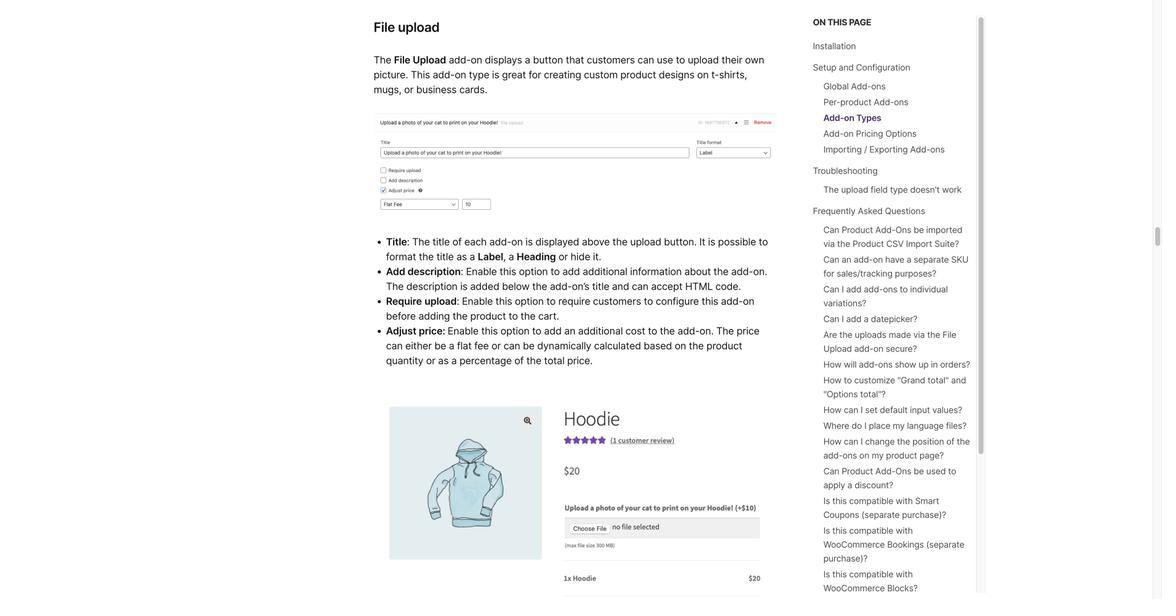 Task type: vqa. For each thing, say whether or not it's contained in the screenshot.
Rate product 4 stars icon to the top
no



Task type: describe. For each thing, give the bounding box(es) containing it.
1 ons from the top
[[896, 225, 912, 235]]

1 with from the top
[[896, 496, 913, 507]]

title
[[386, 236, 407, 248]]

is this compatible with smart coupons (separate purchase)? link
[[824, 496, 947, 520]]

exporting
[[870, 144, 908, 155]]

hide
[[571, 251, 591, 263]]

datepicker?
[[872, 314, 918, 324]]

require upload
[[386, 296, 457, 308]]

business
[[417, 84, 457, 96]]

on this page
[[813, 17, 872, 28]]

add- down uploads
[[855, 344, 874, 354]]

customers inside add-on displays a button that customers can use to upload their own picture.
[[587, 54, 635, 66]]

i right do
[[865, 421, 867, 431]]

require
[[386, 296, 422, 308]]

the up add description
[[419, 251, 434, 263]]

how can i set default input values? link
[[824, 405, 963, 416]]

pricing
[[857, 128, 884, 139]]

or right fee
[[492, 340, 501, 352]]

doesn't
[[911, 185, 940, 195]]

on down change
[[860, 450, 870, 461]]

option for flat
[[501, 325, 530, 337]]

the left total
[[527, 355, 542, 367]]

each
[[465, 236, 487, 248]]

to down below
[[509, 310, 518, 322]]

where
[[824, 421, 850, 431]]

position
[[913, 437, 945, 447]]

product inside "enable this option to add an additional cost to the add-on. the price can either be a flat fee or can be dynamically calculated based on the product quantity or as a percentage of the total price."
[[707, 340, 743, 352]]

this inside "enable this option to add an additional cost to the add-on. the price can either be a flat fee or can be dynamically calculated based on the product quantity or as a percentage of the total price."
[[482, 325, 498, 337]]

the up code.
[[714, 266, 729, 278]]

the up an in the right top of the page
[[838, 239, 851, 249]]

of inside "enable this option to add an additional cost to the add-on. the price can either be a flat fee or can be dynamically calculated based on the product quantity or as a percentage of the total price."
[[515, 355, 524, 367]]

the right the based
[[689, 340, 704, 352]]

heading
[[517, 251, 556, 263]]

to down purposes?
[[900, 284, 908, 295]]

2 woocommerce from the top
[[824, 583, 886, 594]]

ons down do
[[843, 450, 858, 461]]

a right 'apply'
[[848, 480, 853, 491]]

: for description
[[461, 266, 466, 278]]

csv
[[887, 239, 904, 249]]

i down do
[[861, 437, 863, 447]]

0 vertical spatial file
[[374, 19, 395, 35]]

the up the based
[[660, 325, 675, 337]]

2 is from the top
[[824, 526, 831, 536]]

add up variations?
[[847, 284, 862, 295]]

possible
[[719, 236, 757, 248]]

add down variations?
[[847, 314, 862, 324]]

require
[[559, 296, 591, 308]]

add- up require
[[550, 281, 572, 293]]

/
[[865, 144, 868, 155]]

1 vertical spatial my
[[872, 450, 884, 461]]

price
[[737, 325, 760, 337]]

this add-on type is great for creating custom product designs on t-shirts, mugs, or business cards.
[[374, 69, 748, 96]]

0 vertical spatial and
[[839, 62, 854, 73]]

4 how from the top
[[824, 437, 842, 447]]

1 vertical spatial product
[[853, 239, 885, 249]]

add- up customize
[[860, 359, 879, 370]]

add- up per-product add-ons link at the top
[[852, 81, 872, 92]]

i down variations?
[[842, 314, 844, 324]]

smart
[[916, 496, 940, 507]]

importing / exporting add-ons link
[[824, 144, 945, 155]]

can up 'percentage'
[[504, 340, 521, 352]]

accept
[[652, 281, 683, 293]]

percentage
[[460, 355, 512, 367]]

as inside "enable this option to add an additional cost to the add-on. the price can either be a flat fee or can be dynamically calculated based on the product quantity or as a percentage of the total price."
[[438, 355, 449, 367]]

per-
[[824, 97, 841, 107]]

add- up importing
[[824, 128, 844, 139]]

0 vertical spatial title
[[433, 236, 450, 248]]

0 vertical spatial my
[[893, 421, 905, 431]]

installation link
[[813, 41, 857, 51]]

and inside enable this option to add additional information about the add-on. the description is added below the add-on's title and can accept html code.
[[612, 281, 630, 293]]

be down price:
[[435, 340, 446, 352]]

this inside enable this option to add additional information about the add-on. the description is added below the add-on's title and can accept html code.
[[500, 266, 517, 278]]

3 how from the top
[[824, 405, 842, 416]]

4 can from the top
[[824, 314, 840, 324]]

upload for the upload field type doesn't work
[[842, 185, 869, 195]]

the down where do i place my language files? link
[[898, 437, 911, 447]]

blocks?
[[888, 583, 918, 594]]

files?
[[947, 421, 967, 431]]

3 can from the top
[[824, 284, 840, 295]]

description inside enable this option to add additional information about the add-on. the description is added below the add-on's title and can accept html code.
[[407, 281, 458, 293]]

1 woocommerce from the top
[[824, 540, 886, 550]]

title for title
[[437, 251, 454, 263]]

enable this option to add an additional cost to the add-on. the price can either be a flat fee or can be dynamically calculated based on the product quantity or as a percentage of the total price.
[[386, 325, 760, 367]]

can inside enable this option to add additional information about the add-on. the description is added below the add-on's title and can accept html code.
[[632, 281, 649, 293]]

2 ons from the top
[[896, 466, 912, 477]]

: for adding
[[457, 296, 462, 308]]

5 can from the top
[[824, 466, 840, 477]]

separate
[[914, 255, 950, 265]]

own
[[746, 54, 765, 66]]

a right ,
[[509, 251, 514, 263]]

additional
[[583, 266, 628, 278]]

add- up code.
[[732, 266, 754, 278]]

on inside : the title of each add-on is displayed above the upload button. it is possible to format the title as a
[[512, 236, 523, 248]]

up
[[919, 359, 929, 370]]

: the title of each add-on is displayed above the upload button. it is possible to format the title as a
[[386, 236, 769, 263]]

can an add-on have a separate sku for sales/tracking purposes? link
[[824, 255, 969, 279]]

troubleshooting link
[[813, 166, 878, 176]]

add- up types
[[874, 97, 895, 107]]

on. for based
[[700, 325, 714, 337]]

add- inside enable this option to require customers to configure this add-on before adding the product to the cart.
[[721, 296, 744, 308]]

1 vertical spatial file
[[394, 54, 411, 66]]

mugs,
[[374, 84, 402, 96]]

cost
[[626, 325, 646, 337]]

0 vertical spatial upload
[[413, 54, 446, 66]]

designs
[[659, 69, 695, 81]]

to inside enable this option to add additional information about the add-on. the description is added below the add-on's title and can accept html code.
[[551, 266, 560, 278]]

on left have
[[874, 255, 884, 265]]

is this compatible with woocommerce blocks? link
[[824, 569, 918, 594]]

do
[[852, 421, 863, 431]]

the right above
[[613, 236, 628, 248]]

great
[[502, 69, 526, 81]]

dynamically
[[538, 340, 592, 352]]

work
[[943, 185, 962, 195]]

add- up csv
[[876, 225, 896, 235]]

to right used
[[949, 466, 957, 477]]

1 compatible from the top
[[850, 496, 894, 507]]

questions
[[886, 206, 926, 216]]

language
[[908, 421, 944, 431]]

show
[[896, 359, 917, 370]]

add- up 'apply'
[[824, 450, 843, 461]]

about
[[685, 266, 711, 278]]

before
[[386, 310, 416, 322]]

the inside enable this option to add additional information about the add-on. the description is added below the add-on's title and can accept html code.
[[386, 281, 404, 293]]

ons down "configuration"
[[872, 81, 886, 92]]

button.
[[664, 236, 697, 248]]

upload inside add-on displays a button that customers can use to upload their own picture.
[[688, 54, 719, 66]]

of inside can product add-ons be imported via the product csv import suite? can an add-on have a separate sku for sales/tracking purposes? can i add add-ons to individual variations? can i add a datepicker? are the uploads made via the file upload add-on secure? how will add-ons show up in orders? how to customize "grand total" and "options total"? how can i set default input values? where do i place my language files? how can i change the position of the add-ons on my product page? can product add-ons be used to apply a discount? is this compatible with smart coupons (separate purchase)? is this compatible with woocommerce bookings (separate purchase)? is this compatible with woocommerce blocks?
[[947, 437, 955, 447]]

0 vertical spatial (separate
[[862, 510, 900, 520]]

setup and configuration
[[813, 62, 911, 73]]

be left used
[[914, 466, 925, 477]]

the right are
[[840, 330, 853, 340]]

price.
[[568, 355, 593, 367]]

place
[[869, 421, 891, 431]]

to up "cart."
[[547, 296, 556, 308]]

or down either
[[426, 355, 436, 367]]

an additional
[[565, 325, 623, 337]]

on's
[[572, 281, 590, 293]]

customers inside enable this option to require customers to configure this add-on before adding the product to the cart.
[[593, 296, 642, 308]]

on
[[813, 17, 826, 28]]

be left dynamically
[[523, 340, 535, 352]]

1 how from the top
[[824, 359, 842, 370]]

ons up customize
[[879, 359, 893, 370]]

importing
[[824, 144, 862, 155]]

total"
[[928, 375, 950, 386]]

per-product add-ons link
[[824, 97, 909, 107]]

apply
[[824, 480, 846, 491]]

on. for code.
[[754, 266, 768, 278]]

adjust price:
[[386, 325, 448, 337]]

to down the "accept" on the top of the page
[[644, 296, 654, 308]]

upload for file upload
[[398, 19, 440, 35]]

be up import at the right top
[[914, 225, 925, 235]]

flat
[[457, 340, 472, 352]]

the up in
[[928, 330, 941, 340]]

a left 'percentage'
[[452, 355, 457, 367]]

purposes?
[[896, 268, 937, 279]]

this
[[411, 69, 430, 81]]

"options
[[824, 389, 859, 400]]

on down add-on types link
[[844, 128, 854, 139]]

individual
[[911, 284, 949, 295]]

to up "options
[[844, 375, 853, 386]]

is inside enable this option to add additional information about the add-on. the description is added below the add-on's title and can accept html code.
[[461, 281, 468, 293]]

add- up discount?
[[876, 466, 896, 477]]

sku
[[952, 255, 969, 265]]

upload inside can product add-ons be imported via the product csv import suite? can an add-on have a separate sku for sales/tracking purposes? can i add add-ons to individual variations? can i add a datepicker? are the uploads made via the file upload add-on secure? how will add-ons show up in orders? how to customize "grand total" and "options total"? how can i set default input values? where do i place my language files? how can i change the position of the add-ons on my product page? can product add-ons be used to apply a discount? is this compatible with smart coupons (separate purchase)? is this compatible with woocommerce bookings (separate purchase)? is this compatible with woocommerce blocks?
[[824, 344, 853, 354]]

ons up the doesn't
[[931, 144, 945, 155]]

or down displayed
[[559, 251, 568, 263]]

t-
[[712, 69, 720, 81]]

0 vertical spatial product
[[842, 225, 874, 235]]

upload for require upload
[[425, 296, 457, 308]]

enable for either
[[448, 325, 479, 337]]

imported
[[927, 225, 963, 235]]

to down "cart."
[[533, 325, 542, 337]]

add-on pricing options link
[[824, 128, 917, 139]]

as inside : the title of each add-on is displayed above the upload button. it is possible to format the title as a
[[457, 251, 467, 263]]

2 how from the top
[[824, 375, 842, 386]]

and inside can product add-ons be imported via the product csv import suite? can an add-on have a separate sku for sales/tracking purposes? can i add add-ons to individual variations? can i add a datepicker? are the uploads made via the file upload add-on secure? how will add-ons show up in orders? how to customize "grand total" and "options total"? how can i set default input values? where do i place my language files? how can i change the position of the add-ons on my product page? can product add-ons be used to apply a discount? is this compatible with smart coupons (separate purchase)? is this compatible with woocommerce bookings (separate purchase)? is this compatible with woocommerce blocks?
[[952, 375, 967, 386]]

variations?
[[824, 298, 867, 309]]

title for :
[[593, 281, 610, 293]]

add- inside : the title of each add-on is displayed above the upload button. it is possible to format the title as a
[[490, 236, 512, 248]]

an
[[842, 255, 852, 265]]

can down "adjust"
[[386, 340, 403, 352]]

where do i place my language files? link
[[824, 421, 967, 431]]



Task type: locate. For each thing, give the bounding box(es) containing it.
asked
[[858, 206, 883, 216]]

is down displays
[[492, 69, 500, 81]]

2 vertical spatial enable
[[448, 325, 479, 337]]

0 vertical spatial woocommerce
[[824, 540, 886, 550]]

frequently asked questions
[[813, 206, 926, 216]]

add- inside "enable this option to add an additional cost to the add-on. the price can either be a flat fee or can be dynamically calculated based on the product quantity or as a percentage of the total price."
[[678, 325, 700, 337]]

product down price
[[707, 340, 743, 352]]

will
[[844, 359, 857, 370]]

2 vertical spatial with
[[896, 569, 913, 580]]

custom
[[584, 69, 618, 81]]

product inside enable this option to require customers to configure this add-on before adding the product to the cart.
[[471, 310, 506, 322]]

1 vertical spatial upload
[[824, 344, 853, 354]]

a left flat
[[449, 340, 455, 352]]

on. down possible at the top
[[754, 266, 768, 278]]

1 vertical spatial of
[[515, 355, 524, 367]]

installation
[[813, 41, 857, 51]]

0 vertical spatial :
[[407, 236, 410, 248]]

option down heading
[[519, 266, 548, 278]]

the down files?
[[958, 437, 971, 447]]

file inside can product add-ons be imported via the product csv import suite? can an add-on have a separate sku for sales/tracking purposes? can i add add-ons to individual variations? can i add a datepicker? are the uploads made via the file upload add-on secure? how will add-ons show up in orders? how to customize "grand total" and "options total"? how can i set default input values? where do i place my language files? how can i change the position of the add-ons on my product page? can product add-ons be used to apply a discount? is this compatible with smart coupons (separate purchase)? is this compatible with woocommerce bookings (separate purchase)? is this compatible with woocommerce blocks?
[[943, 330, 957, 340]]

add-on types link
[[824, 113, 882, 123]]

quantity
[[386, 355, 424, 367]]

types
[[857, 113, 882, 123]]

option up 'percentage'
[[501, 325, 530, 337]]

coupons
[[824, 510, 860, 520]]

options
[[886, 128, 917, 139]]

1 vertical spatial ons
[[896, 466, 912, 477]]

the upload field type doesn't work link
[[824, 185, 962, 195]]

1 vertical spatial enable
[[462, 296, 493, 308]]

2 with from the top
[[896, 526, 913, 536]]

compatible up blocks?
[[850, 569, 894, 580]]

ons down can an add-on have a separate sku for sales/tracking purposes? link
[[884, 284, 898, 295]]

global add-ons per-product add-ons add-on types add-on pricing options importing / exporting add-ons
[[824, 81, 945, 155]]

adding
[[419, 310, 450, 322]]

title inside enable this option to add additional information about the add-on. the description is added below the add-on's title and can accept html code.
[[593, 281, 610, 293]]

ons up csv
[[896, 225, 912, 235]]

can inside can product add-ons be imported via the product csv import suite? can an add-on have a separate sku for sales/tracking purposes? can i add add-ons to individual variations? can i add a datepicker? are the uploads made via the file upload add-on secure? how will add-ons show up in orders? how to customize "grand total" and "options total"? how can i set default input values? where do i place my language files? how can i change the position of the add-ons on my product page? can product add-ons be used to apply a discount? is this compatible with smart coupons (separate purchase)? is this compatible with woocommerce bookings (separate purchase)? is this compatible with woocommerce blocks?
[[844, 437, 859, 447]]

on up cards. on the top
[[455, 69, 467, 81]]

on. inside enable this option to add additional information about the add-on. the description is added below the add-on's title and can accept html code.
[[754, 266, 768, 278]]

suite?
[[935, 239, 960, 249]]

1 vertical spatial title
[[437, 251, 454, 263]]

2 vertical spatial and
[[952, 375, 967, 386]]

0 vertical spatial for
[[529, 69, 542, 81]]

0 vertical spatial is
[[824, 496, 831, 507]]

1 vertical spatial option
[[515, 296, 544, 308]]

fee
[[475, 340, 489, 352]]

1 vertical spatial purchase)?
[[824, 554, 868, 564]]

on. inside "enable this option to add an additional cost to the add-on. the price can either be a flat fee or can be dynamically calculated based on the product quantity or as a percentage of the total price."
[[700, 325, 714, 337]]

upload up information at the top
[[631, 236, 662, 248]]

0 vertical spatial purchase)?
[[903, 510, 947, 520]]

how to customize "grand total" and "options total"? link
[[824, 375, 967, 400]]

change
[[866, 437, 895, 447]]

file up orders?
[[943, 330, 957, 340]]

via down frequently
[[824, 239, 835, 249]]

as down price:
[[438, 355, 449, 367]]

for inside this add-on type is great for creating custom product designs on t-shirts, mugs, or business cards.
[[529, 69, 542, 81]]

0 vertical spatial ons
[[896, 225, 912, 235]]

enable this option to require customers to configure this add-on before adding the product to the cart.
[[386, 296, 755, 322]]

use
[[657, 54, 674, 66]]

woocommerce left blocks?
[[824, 583, 886, 594]]

add
[[563, 266, 580, 278], [847, 284, 862, 295], [847, 314, 862, 324], [544, 325, 562, 337]]

add down the hide
[[563, 266, 580, 278]]

1 horizontal spatial upload
[[824, 344, 853, 354]]

the down add on the top left
[[386, 281, 404, 293]]

price:
[[419, 325, 446, 337]]

of inside : the title of each add-on is displayed above the upload button. it is possible to format the title as a
[[453, 236, 462, 248]]

(separate down discount?
[[862, 510, 900, 520]]

a up uploads
[[864, 314, 869, 324]]

1 vertical spatial compatible
[[850, 526, 894, 536]]

add description
[[386, 266, 461, 278]]

add- down the "per-"
[[824, 113, 845, 123]]

upload
[[413, 54, 446, 66], [824, 344, 853, 354]]

frequently asked questions link
[[813, 206, 926, 216]]

is
[[492, 69, 500, 81], [526, 236, 533, 248], [709, 236, 716, 248], [461, 281, 468, 293]]

0 horizontal spatial purchase)?
[[824, 554, 868, 564]]

option
[[519, 266, 548, 278], [515, 296, 544, 308], [501, 325, 530, 337]]

option down below
[[515, 296, 544, 308]]

on left 't-' at the top of page
[[698, 69, 709, 81]]

to inside add-on displays a button that customers can use to upload their own picture.
[[676, 54, 686, 66]]

enable for product
[[462, 296, 493, 308]]

2 vertical spatial :
[[457, 296, 462, 308]]

with left smart
[[896, 496, 913, 507]]

how will add-ons show up in orders? link
[[824, 359, 971, 370]]

adjust
[[386, 325, 417, 337]]

1 vertical spatial on.
[[700, 325, 714, 337]]

product
[[842, 225, 874, 235], [853, 239, 885, 249], [842, 466, 874, 477]]

it.
[[593, 251, 602, 263]]

is left the added
[[461, 281, 468, 293]]

global
[[824, 81, 849, 92]]

is up heading
[[526, 236, 533, 248]]

0 vertical spatial type
[[469, 69, 490, 81]]

can product add-ons be imported via the product csv import suite? can an add-on have a separate sku for sales/tracking purposes? can i add add-ons to individual variations? can i add a datepicker? are the uploads made via the file upload add-on secure? how will add-ons show up in orders? how to customize "grand total" and "options total"? how can i set default input values? where do i place my language files? how can i change the position of the add-ons on my product page? can product add-ons be used to apply a discount? is this compatible with smart coupons (separate purchase)? is this compatible with woocommerce bookings (separate purchase)? is this compatible with woocommerce blocks?
[[824, 225, 971, 594]]

add inside enable this option to add additional information about the add-on. the description is added below the add-on's title and can accept html code.
[[563, 266, 580, 278]]

is
[[824, 496, 831, 507], [824, 526, 831, 536], [824, 569, 831, 580]]

2 vertical spatial is
[[824, 569, 831, 580]]

add inside "enable this option to add an additional cost to the add-on. the price can either be a flat fee or can be dynamically calculated based on the product quantity or as a percentage of the total price."
[[544, 325, 562, 337]]

type for field
[[891, 185, 909, 195]]

enable for added
[[466, 266, 497, 278]]

type up cards. on the top
[[469, 69, 490, 81]]

1 horizontal spatial for
[[824, 268, 835, 279]]

my down change
[[872, 450, 884, 461]]

1 horizontal spatial (separate
[[927, 540, 965, 550]]

that
[[566, 54, 584, 66]]

add- up sales/tracking
[[854, 255, 874, 265]]

1 horizontal spatial of
[[515, 355, 524, 367]]

add- down sales/tracking
[[864, 284, 884, 295]]

button
[[533, 54, 563, 66]]

0 vertical spatial compatible
[[850, 496, 894, 507]]

with
[[896, 496, 913, 507], [896, 526, 913, 536], [896, 569, 913, 580]]

0 horizontal spatial my
[[872, 450, 884, 461]]

1 vertical spatial :
[[461, 266, 466, 278]]

purchase)? up is this compatible with woocommerce blocks? link
[[824, 554, 868, 564]]

0 horizontal spatial as
[[438, 355, 449, 367]]

and down the additional
[[612, 281, 630, 293]]

1 vertical spatial as
[[438, 355, 449, 367]]

page
[[850, 17, 872, 28]]

a
[[525, 54, 531, 66], [470, 251, 475, 263], [509, 251, 514, 263], [907, 255, 912, 265], [864, 314, 869, 324], [449, 340, 455, 352], [452, 355, 457, 367], [848, 480, 853, 491]]

page?
[[920, 450, 945, 461]]

2 vertical spatial compatible
[[850, 569, 894, 580]]

or down this
[[404, 84, 414, 96]]

0 vertical spatial as
[[457, 251, 467, 263]]

product inside can product add-ons be imported via the product csv import suite? can an add-on have a separate sku for sales/tracking purposes? can i add add-ons to individual variations? can i add a datepicker? are the uploads made via the file upload add-on secure? how will add-ons show up in orders? how to customize "grand total" and "options total"? how can i set default input values? where do i place my language files? how can i change the position of the add-ons on my product page? can product add-ons be used to apply a discount? is this compatible with smart coupons (separate purchase)? is this compatible with woocommerce bookings (separate purchase)? is this compatible with woocommerce blocks?
[[887, 450, 918, 461]]

add- inside add-on displays a button that customers can use to upload their own picture.
[[449, 54, 471, 66]]

add- inside this add-on type is great for creating custom product designs on t-shirts, mugs, or business cards.
[[433, 69, 455, 81]]

0 horizontal spatial via
[[824, 239, 835, 249]]

below
[[502, 281, 530, 293]]

2 horizontal spatial and
[[952, 375, 967, 386]]

3 compatible from the top
[[850, 569, 894, 580]]

0 horizontal spatial on.
[[700, 325, 714, 337]]

1 horizontal spatial purchase)?
[[903, 510, 947, 520]]

can i add a datepicker? link
[[824, 314, 918, 324]]

above
[[582, 236, 610, 248]]

how left will
[[824, 359, 842, 370]]

a right have
[[907, 255, 912, 265]]

description up require upload
[[408, 266, 461, 278]]

: inside : the title of each add-on is displayed above the upload button. it is possible to format the title as a
[[407, 236, 410, 248]]

my down default
[[893, 421, 905, 431]]

cart.
[[539, 310, 560, 322]]

add- down options
[[911, 144, 931, 155]]

upload up 't-' at the top of page
[[688, 54, 719, 66]]

the right below
[[533, 281, 548, 293]]

the inside : the title of each add-on is displayed above the upload button. it is possible to format the title as a
[[413, 236, 430, 248]]

0 vertical spatial customers
[[587, 54, 635, 66]]

cards.
[[460, 84, 488, 96]]

0 horizontal spatial upload
[[413, 54, 446, 66]]

product inside this add-on type is great for creating custom product designs on t-shirts, mugs, or business cards.
[[621, 69, 657, 81]]

enable inside "enable this option to add an additional cost to the add-on. the price can either be a flat fee or can be dynamically calculated based on the product quantity or as a percentage of the total price."
[[448, 325, 479, 337]]

on left displays
[[471, 54, 483, 66]]

are the uploads made via the file upload add-on secure? link
[[824, 330, 957, 354]]

1 is from the top
[[824, 496, 831, 507]]

product inside global add-ons per-product add-ons add-on types add-on pricing options importing / exporting add-ons
[[841, 97, 872, 107]]

and
[[839, 62, 854, 73], [612, 281, 630, 293], [952, 375, 967, 386]]

0 vertical spatial on.
[[754, 266, 768, 278]]

2 compatible from the top
[[850, 526, 894, 536]]

title down the additional
[[593, 281, 610, 293]]

added
[[471, 281, 500, 293]]

option inside "enable this option to add an additional cost to the add-on. the price can either be a flat fee or can be dynamically calculated based on the product quantity or as a percentage of the total price."
[[501, 325, 530, 337]]

3 with from the top
[[896, 569, 913, 580]]

1 vertical spatial and
[[612, 281, 630, 293]]

can i add add-ons to individual variations? link
[[824, 284, 949, 309]]

the inside "enable this option to add an additional cost to the add-on. the price can either be a flat fee or can be dynamically calculated based on the product quantity or as a percentage of the total price."
[[717, 325, 735, 337]]

on inside "enable this option to add an additional cost to the add-on. the price can either be a flat fee or can be dynamically calculated based on the product quantity or as a percentage of the total price."
[[675, 340, 687, 352]]

2 vertical spatial option
[[501, 325, 530, 337]]

the right adding
[[453, 310, 468, 322]]

the left "cart."
[[521, 310, 536, 322]]

0 horizontal spatial for
[[529, 69, 542, 81]]

the upload field type doesn't work
[[824, 185, 962, 195]]

type for on
[[469, 69, 490, 81]]

default
[[881, 405, 908, 416]]

2 horizontal spatial of
[[947, 437, 955, 447]]

how up where
[[824, 405, 842, 416]]

0 horizontal spatial (separate
[[862, 510, 900, 520]]

1 vertical spatial for
[[824, 268, 835, 279]]

type inside this add-on type is great for creating custom product designs on t-shirts, mugs, or business cards.
[[469, 69, 490, 81]]

as down each
[[457, 251, 467, 263]]

type
[[469, 69, 490, 81], [891, 185, 909, 195]]

on inside add-on displays a button that customers can use to upload their own picture.
[[471, 54, 483, 66]]

upload up the file upload
[[398, 19, 440, 35]]

upload inside : the title of each add-on is displayed above the upload button. it is possible to format the title as a
[[631, 236, 662, 248]]

their
[[722, 54, 743, 66]]

label
[[478, 251, 504, 263]]

made
[[889, 330, 912, 340]]

can down do
[[844, 437, 859, 447]]

add down "cart."
[[544, 325, 562, 337]]

1 horizontal spatial as
[[457, 251, 467, 263]]

(separate right bookings at the bottom right of page
[[927, 540, 965, 550]]

a inside : the title of each add-on is displayed above the upload button. it is possible to format the title as a
[[470, 251, 475, 263]]

for
[[529, 69, 542, 81], [824, 268, 835, 279]]

my
[[893, 421, 905, 431], [872, 450, 884, 461]]

i
[[842, 284, 844, 295], [842, 314, 844, 324], [865, 421, 867, 431], [861, 437, 863, 447]]

option for add-
[[519, 266, 548, 278]]

: down each
[[461, 266, 466, 278]]

is right it
[[709, 236, 716, 248]]

upload up adding
[[425, 296, 457, 308]]

setup and configuration link
[[813, 62, 911, 73]]

title left each
[[433, 236, 450, 248]]

0 horizontal spatial and
[[612, 281, 630, 293]]

add
[[386, 266, 406, 278]]

on left types
[[845, 113, 855, 123]]

how
[[824, 359, 842, 370], [824, 375, 842, 386], [824, 405, 842, 416], [824, 437, 842, 447]]

0 vertical spatial with
[[896, 496, 913, 507]]

1 vertical spatial woocommerce
[[824, 583, 886, 594]]

: up flat
[[457, 296, 462, 308]]

0 vertical spatial enable
[[466, 266, 497, 278]]

2 vertical spatial product
[[842, 466, 874, 477]]

1 vertical spatial is
[[824, 526, 831, 536]]

of left each
[[453, 236, 462, 248]]

option for cart.
[[515, 296, 544, 308]]

and down orders?
[[952, 375, 967, 386]]

enable inside enable this option to require customers to configure this add-on before adding the product to the cart.
[[462, 296, 493, 308]]

0 horizontal spatial type
[[469, 69, 490, 81]]

picture.
[[374, 69, 408, 81]]

on
[[471, 54, 483, 66], [455, 69, 467, 81], [698, 69, 709, 81], [845, 113, 855, 123], [844, 128, 854, 139], [512, 236, 523, 248], [874, 255, 884, 265], [743, 296, 755, 308], [675, 340, 687, 352], [874, 344, 884, 354], [860, 450, 870, 461]]

can left use
[[638, 54, 655, 66]]

customers up custom
[[587, 54, 635, 66]]

on up price
[[743, 296, 755, 308]]

1 horizontal spatial my
[[893, 421, 905, 431]]

or inside this add-on type is great for creating custom product designs on t-shirts, mugs, or business cards.
[[404, 84, 414, 96]]

on inside enable this option to require customers to configure this add-on before adding the product to the cart.
[[743, 296, 755, 308]]

orders?
[[941, 359, 971, 370]]

1 vertical spatial description
[[407, 281, 458, 293]]

1 vertical spatial customers
[[593, 296, 642, 308]]

add- up ,
[[490, 236, 512, 248]]

to inside : the title of each add-on is displayed above the upload button. it is possible to format the title as a
[[759, 236, 769, 248]]

to up the based
[[648, 325, 658, 337]]

the up picture.
[[374, 54, 392, 66]]

for up variations?
[[824, 268, 835, 279]]

the up frequently
[[824, 185, 839, 195]]

product
[[621, 69, 657, 81], [841, 97, 872, 107], [471, 310, 506, 322], [707, 340, 743, 352], [887, 450, 918, 461]]

for inside can product add-ons be imported via the product csv import suite? can an add-on have a separate sku for sales/tracking purposes? can i add add-ons to individual variations? can i add a datepicker? are the uploads made via the file upload add-on secure? how will add-ons show up in orders? how to customize "grand total" and "options total"? how can i set default input values? where do i place my language files? how can i change the position of the add-ons on my product page? can product add-ons be used to apply a discount? is this compatible with smart coupons (separate purchase)? is this compatible with woocommerce bookings (separate purchase)? is this compatible with woocommerce blocks?
[[824, 268, 835, 279]]

description down add description
[[407, 281, 458, 293]]

ons up options
[[895, 97, 909, 107]]

html
[[686, 281, 713, 293]]

upload
[[398, 19, 440, 35], [688, 54, 719, 66], [842, 185, 869, 195], [631, 236, 662, 248], [425, 296, 457, 308]]

2 can from the top
[[824, 255, 840, 265]]

1 can from the top
[[824, 225, 840, 235]]

can inside add-on displays a button that customers can use to upload their own picture.
[[638, 54, 655, 66]]

is inside this add-on type is great for creating custom product designs on t-shirts, mugs, or business cards.
[[492, 69, 500, 81]]

0 horizontal spatial of
[[453, 236, 462, 248]]

have
[[886, 255, 905, 265]]

enable down the added
[[462, 296, 493, 308]]

and up "global add-ons" link
[[839, 62, 854, 73]]

creating
[[544, 69, 582, 81]]

0 vertical spatial of
[[453, 236, 462, 248]]

1 vertical spatial (separate
[[927, 540, 965, 550]]

can left an in the right top of the page
[[824, 255, 840, 265]]

can product add-ons be imported via the product csv import suite? link
[[824, 225, 963, 249]]

: up format
[[407, 236, 410, 248]]

1 vertical spatial with
[[896, 526, 913, 536]]

format
[[386, 251, 416, 263]]

enable inside enable this option to add additional information about the add-on. the description is added below the add-on's title and can accept html code.
[[466, 266, 497, 278]]

0 vertical spatial via
[[824, 239, 835, 249]]

of right 'percentage'
[[515, 355, 524, 367]]

in
[[932, 359, 939, 370]]

1 horizontal spatial type
[[891, 185, 909, 195]]

i up variations?
[[842, 284, 844, 295]]

option inside enable this option to require customers to configure this add-on before adding the product to the cart.
[[515, 296, 544, 308]]

description
[[408, 266, 461, 278], [407, 281, 458, 293]]

can product add-ons be used to apply a discount? link
[[824, 466, 957, 491]]

product left csv
[[853, 239, 885, 249]]

0 vertical spatial description
[[408, 266, 461, 278]]

2 vertical spatial file
[[943, 330, 957, 340]]

0 vertical spatial option
[[519, 266, 548, 278]]

option inside enable this option to add additional information about the add-on. the description is added below the add-on's title and can accept html code.
[[519, 266, 548, 278]]

a down each
[[470, 251, 475, 263]]

a inside add-on displays a button that customers can use to upload their own picture.
[[525, 54, 531, 66]]

calculated
[[594, 340, 642, 352]]

compatible
[[850, 496, 894, 507], [850, 526, 894, 536], [850, 569, 894, 580]]

2 vertical spatial title
[[593, 281, 610, 293]]

:
[[407, 236, 410, 248], [461, 266, 466, 278], [457, 296, 462, 308]]

how up "options
[[824, 375, 842, 386]]

it
[[700, 236, 706, 248]]

2 vertical spatial of
[[947, 437, 955, 447]]

1 horizontal spatial via
[[914, 330, 926, 340]]

to right possible at the top
[[759, 236, 769, 248]]

1 horizontal spatial on.
[[754, 266, 768, 278]]

on down uploads
[[874, 344, 884, 354]]

1 horizontal spatial and
[[839, 62, 854, 73]]

3 is from the top
[[824, 569, 831, 580]]

1 vertical spatial type
[[891, 185, 909, 195]]

to
[[676, 54, 686, 66], [759, 236, 769, 248], [551, 266, 560, 278], [900, 284, 908, 295], [547, 296, 556, 308], [644, 296, 654, 308], [509, 310, 518, 322], [533, 325, 542, 337], [648, 325, 658, 337], [844, 375, 853, 386], [949, 466, 957, 477]]

1 vertical spatial via
[[914, 330, 926, 340]]

of down files?
[[947, 437, 955, 447]]

file upload
[[374, 19, 440, 35]]

field
[[871, 185, 888, 195]]



